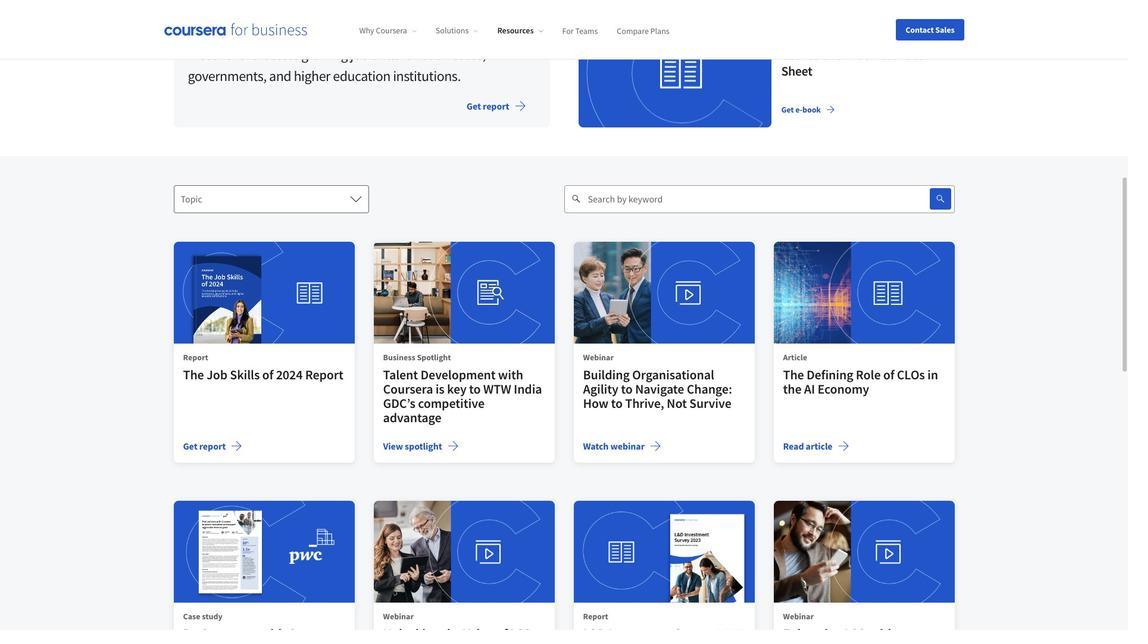 Task type: describe. For each thing, give the bounding box(es) containing it.
plans
[[651, 25, 670, 36]]

article
[[784, 352, 808, 363]]

case study link
[[174, 501, 355, 630]]

why
[[359, 25, 374, 36]]

solutions link
[[436, 25, 479, 36]]

compare
[[617, 25, 649, 36]]

compare plans link
[[617, 25, 670, 36]]

business inside the coursera for business fact sheet
[[850, 47, 898, 63]]

development
[[421, 367, 496, 383]]

resources link
[[498, 25, 544, 36]]

role
[[856, 367, 881, 383]]

survive
[[690, 395, 732, 412]]

0 vertical spatial skills
[[252, 12, 293, 36]]

job inside report the job skills of 2024 report
[[207, 367, 228, 383]]

growing
[[301, 45, 348, 64]]

business spotlight talent development with coursera is key to wtw india gdc's competitive advantage
[[383, 352, 542, 426]]

coursera for business fact sheet
[[782, 47, 922, 79]]

article the defining role of clos in the ai economy
[[784, 352, 939, 398]]

why coursera
[[359, 25, 407, 36]]

contact sales button
[[897, 19, 965, 40]]

building
[[583, 367, 630, 383]]

for teams
[[563, 25, 598, 36]]

why coursera link
[[359, 25, 417, 36]]

to right agility
[[621, 381, 633, 398]]

discover the fastest-growing job skills for businesses, governments, and higher education institutions.
[[188, 45, 486, 85]]

watch
[[583, 440, 609, 452]]

0 vertical spatial coursera
[[376, 25, 407, 36]]

article
[[806, 440, 833, 452]]

agility
[[583, 381, 619, 398]]

case
[[183, 611, 200, 622]]

for
[[563, 25, 574, 36]]

how
[[583, 395, 609, 412]]

advantage
[[383, 409, 442, 426]]

for inside discover the fastest-growing job skills for businesses, governments, and higher education institutions.
[[402, 45, 418, 64]]

wtw
[[484, 381, 512, 398]]

to for wtw
[[469, 381, 481, 398]]

read article
[[784, 440, 833, 452]]

skills
[[371, 45, 400, 64]]

webinar for 1st the webinar link from right
[[784, 611, 814, 622]]

sheet
[[782, 62, 813, 79]]

report link
[[574, 501, 755, 630]]

talent
[[383, 367, 418, 383]]

fact
[[900, 47, 922, 63]]

in
[[928, 367, 939, 383]]

pm webinar q3 c4b apac resource tile (1) (1) image
[[774, 501, 955, 603]]

business inside business spotlight talent development with coursera is key to wtw india gdc's competitive advantage
[[383, 352, 416, 363]]

the for the job skills of 2024 report
[[183, 367, 204, 383]]

thrive,
[[626, 395, 665, 412]]

spotlight
[[405, 440, 443, 452]]

book
[[803, 104, 821, 115]]

change:
[[687, 381, 733, 398]]

2024 inside report the job skills of 2024 report
[[276, 367, 303, 383]]

compare plans
[[617, 25, 670, 36]]

job
[[350, 45, 369, 64]]

coursera inside the coursera for business fact sheet
[[782, 47, 830, 63]]

get report for the job skills of 2024 report
[[467, 100, 510, 112]]

economy
[[818, 381, 870, 398]]

webinar
[[611, 440, 645, 452]]

0 vertical spatial job
[[220, 12, 249, 36]]

read article button
[[784, 439, 850, 454]]

contact sales
[[906, 24, 955, 35]]

the inside the article the defining role of clos in the ai economy
[[784, 381, 802, 398]]

id57671 l d report resourcetile 316x180 image
[[374, 501, 555, 603]]

id 58697 resource tile 312x176 image
[[574, 242, 755, 344]]

2 webinar link from the left
[[774, 501, 955, 630]]

higher
[[294, 67, 331, 85]]

teams
[[576, 25, 598, 36]]

report for the job skills of 2024 report
[[483, 100, 510, 112]]

defining
[[807, 367, 854, 383]]

get for the job skills of 2024 report
[[467, 100, 481, 112]]

wtw - 2.1 - resource tile - r1v2 image
[[374, 242, 555, 344]]

view
[[383, 440, 403, 452]]



Task type: vqa. For each thing, say whether or not it's contained in the screenshot.


Task type: locate. For each thing, give the bounding box(es) containing it.
1 vertical spatial job
[[207, 367, 228, 383]]

view spotlight button
[[383, 439, 459, 454]]

resources
[[498, 25, 534, 36]]

the
[[239, 45, 258, 64], [784, 381, 802, 398]]

1 horizontal spatial report
[[483, 100, 510, 112]]

2 horizontal spatial webinar
[[784, 611, 814, 622]]

0 horizontal spatial get
[[183, 440, 198, 452]]

of for the job skills of 2024 report
[[262, 367, 274, 383]]

0 horizontal spatial webinar link
[[374, 501, 555, 630]]

get
[[467, 100, 481, 112], [782, 104, 794, 115], [183, 440, 198, 452]]

case study
[[183, 611, 223, 622]]

1 horizontal spatial webinar link
[[774, 501, 955, 630]]

with
[[498, 367, 524, 383]]

0 horizontal spatial webinar
[[383, 611, 414, 622]]

1 vertical spatial get report button
[[183, 439, 243, 454]]

e-
[[796, 104, 803, 115]]

the
[[188, 12, 217, 36], [183, 367, 204, 383], [784, 367, 805, 383]]

jsr 2024 tile image
[[174, 242, 355, 344]]

the job skills of 2024 report
[[188, 12, 407, 36]]

for teams link
[[563, 25, 598, 36]]

the down coursera for business image
[[239, 45, 258, 64]]

1 vertical spatial report
[[199, 440, 226, 452]]

1 horizontal spatial business
[[850, 47, 898, 63]]

webinar link
[[374, 501, 555, 630], [774, 501, 955, 630]]

2024
[[315, 12, 351, 36], [276, 367, 303, 383]]

l&d inverstment survey image
[[574, 501, 755, 603]]

gdc's
[[383, 395, 416, 412]]

for
[[402, 45, 418, 64], [832, 47, 848, 63]]

view spotlight
[[383, 440, 443, 452]]

0 vertical spatial report
[[483, 100, 510, 112]]

of
[[296, 12, 311, 36], [262, 367, 274, 383], [884, 367, 895, 383]]

1 horizontal spatial get report
[[467, 100, 510, 112]]

1 horizontal spatial webinar
[[583, 352, 614, 363]]

2 horizontal spatial of
[[884, 367, 895, 383]]

get report button for report
[[183, 439, 243, 454]]

1 vertical spatial get report
[[183, 440, 226, 452]]

report
[[355, 12, 407, 36], [183, 352, 208, 363], [305, 367, 344, 383], [583, 611, 609, 622]]

webinar inside webinar building organisational agility to navigate change: how to thrive, not survive
[[583, 352, 614, 363]]

get inside button
[[782, 104, 794, 115]]

the inside report the job skills of 2024 report
[[183, 367, 204, 383]]

key
[[447, 381, 467, 398]]

to right the key
[[469, 381, 481, 398]]

Search by keyword search field
[[581, 185, 902, 213]]

search image
[[936, 194, 946, 204]]

india
[[514, 381, 542, 398]]

education
[[333, 67, 391, 85]]

get report for report
[[183, 440, 226, 452]]

watch webinar button
[[583, 439, 662, 454]]

solutions
[[436, 25, 469, 36]]

of inside the article the defining role of clos in the ai economy
[[884, 367, 895, 383]]

1 vertical spatial coursera
[[782, 47, 830, 63]]

watch webinar
[[583, 440, 645, 452]]

webinar building organisational agility to navigate change: how to thrive, not survive
[[583, 352, 733, 412]]

get e-book button
[[777, 99, 840, 121]]

discover
[[188, 45, 237, 64]]

institutions.
[[393, 67, 461, 85]]

report for report
[[199, 440, 226, 452]]

1 vertical spatial 2024
[[276, 367, 303, 383]]

business
[[850, 47, 898, 63], [383, 352, 416, 363]]

business left fact
[[850, 47, 898, 63]]

1 vertical spatial skills
[[230, 367, 260, 383]]

of for the defining role of clos in the ai economy
[[884, 367, 895, 383]]

1 webinar link from the left
[[374, 501, 555, 630]]

coursera up advantage
[[383, 381, 433, 398]]

2 horizontal spatial get
[[782, 104, 794, 115]]

navigate
[[636, 381, 685, 398]]

0 horizontal spatial of
[[262, 367, 274, 383]]

contact
[[906, 24, 934, 35]]

the for the defining role of clos in the ai economy
[[784, 367, 805, 383]]

report the job skills of 2024 report
[[183, 352, 344, 383]]

get report button for the job skills of 2024 report
[[457, 92, 536, 121]]

report
[[483, 100, 510, 112], [199, 440, 226, 452]]

the inside the article the defining role of clos in the ai economy
[[784, 367, 805, 383]]

the inside discover the fastest-growing job skills for businesses, governments, and higher education institutions.
[[239, 45, 258, 64]]

0 vertical spatial get report button
[[457, 92, 536, 121]]

0 vertical spatial get report
[[467, 100, 510, 112]]

get e-book
[[782, 104, 821, 115]]

coursera right why
[[376, 25, 407, 36]]

0 horizontal spatial get report button
[[183, 439, 243, 454]]

0 horizontal spatial the
[[239, 45, 258, 64]]

0 horizontal spatial business
[[383, 352, 416, 363]]

0 vertical spatial the
[[239, 45, 258, 64]]

1 horizontal spatial get report button
[[457, 92, 536, 121]]

1 horizontal spatial for
[[832, 47, 848, 63]]

clos
[[898, 367, 926, 383]]

ai
[[805, 381, 816, 398]]

organisational
[[633, 367, 715, 383]]

business up talent
[[383, 352, 416, 363]]

pwc image
[[174, 501, 355, 603]]

coursera
[[376, 25, 407, 36], [782, 47, 830, 63], [383, 381, 433, 398]]

the left ai
[[784, 381, 802, 398]]

to
[[469, 381, 481, 398], [621, 381, 633, 398], [611, 395, 623, 412]]

not
[[667, 395, 687, 412]]

1 vertical spatial the
[[784, 381, 802, 398]]

get report
[[467, 100, 510, 112], [183, 440, 226, 452]]

0 horizontal spatial report
[[199, 440, 226, 452]]

1 horizontal spatial get
[[467, 100, 481, 112]]

spotlight
[[417, 352, 451, 363]]

coursera for business image
[[164, 23, 307, 36]]

study
[[202, 611, 223, 622]]

0 vertical spatial business
[[850, 47, 898, 63]]

0 horizontal spatial get report
[[183, 440, 226, 452]]

0 horizontal spatial 2024
[[276, 367, 303, 383]]

for right sheet on the top right of the page
[[832, 47, 848, 63]]

job
[[220, 12, 249, 36], [207, 367, 228, 383]]

of inside report the job skills of 2024 report
[[262, 367, 274, 383]]

to inside business spotlight talent development with coursera is key to wtw india gdc's competitive advantage
[[469, 381, 481, 398]]

for right skills
[[402, 45, 418, 64]]

competitive
[[418, 395, 485, 412]]

to for thrive,
[[611, 395, 623, 412]]

0 horizontal spatial for
[[402, 45, 418, 64]]

get report button
[[457, 92, 536, 121], [183, 439, 243, 454]]

2 vertical spatial coursera
[[383, 381, 433, 398]]

webinar
[[583, 352, 614, 363], [383, 611, 414, 622], [784, 611, 814, 622]]

webinar for first the webinar link
[[383, 611, 414, 622]]

fastest-
[[261, 45, 301, 64]]

c4b ebook ai article image
[[774, 242, 955, 344]]

to right how
[[611, 395, 623, 412]]

is
[[436, 381, 445, 398]]

skills inside report the job skills of 2024 report
[[230, 367, 260, 383]]

read
[[784, 440, 804, 452]]

topic button
[[174, 185, 369, 213]]

sales
[[936, 24, 955, 35]]

businesses,
[[421, 45, 486, 64]]

and
[[269, 67, 291, 85]]

coursera inside business spotlight talent development with coursera is key to wtw india gdc's competitive advantage
[[383, 381, 433, 398]]

1 vertical spatial business
[[383, 352, 416, 363]]

for inside the coursera for business fact sheet
[[832, 47, 848, 63]]

get for report
[[183, 440, 198, 452]]

topic
[[181, 193, 202, 205]]

coursera up get e-book button
[[782, 47, 830, 63]]

1 horizontal spatial the
[[784, 381, 802, 398]]

1 horizontal spatial of
[[296, 12, 311, 36]]

0 vertical spatial 2024
[[315, 12, 351, 36]]

governments,
[[188, 67, 267, 85]]

1 horizontal spatial 2024
[[315, 12, 351, 36]]



